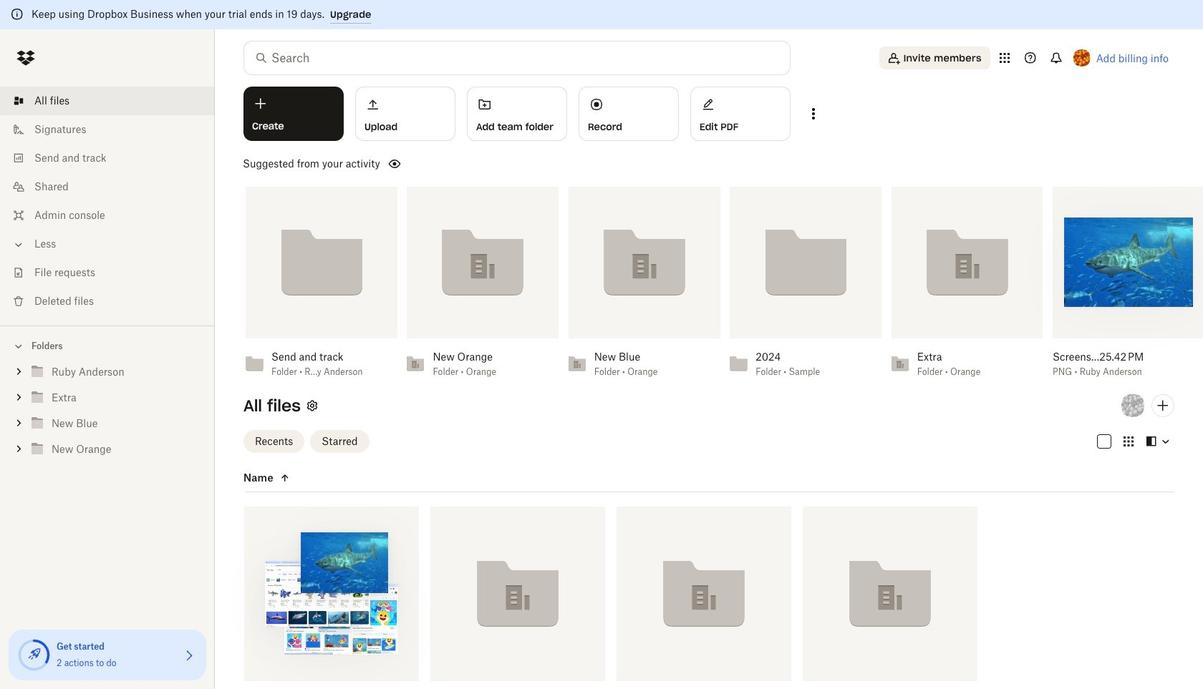 Task type: locate. For each thing, give the bounding box(es) containing it.
dropbox image
[[11, 44, 40, 72]]

team shared folder, extra row
[[425, 507, 605, 690]]

Search in folder "Dropbox" text field
[[271, 49, 760, 67]]

folder settings image
[[304, 397, 321, 414]]

list item
[[0, 87, 215, 115]]

list
[[0, 78, 215, 326]]

ruby anderson image
[[1121, 394, 1144, 417]]

team member folder, ruby anderson row
[[238, 507, 419, 690]]

group
[[0, 357, 215, 473]]

alert
[[0, 0, 1203, 29]]

add team members image
[[1154, 397, 1172, 414]]



Task type: vqa. For each thing, say whether or not it's contained in the screenshot.
Team member folder, Ruby Anderson ROW
yes



Task type: describe. For each thing, give the bounding box(es) containing it.
team shared folder, new blue row
[[611, 507, 791, 690]]

team shared folder, new orange row
[[803, 507, 977, 690]]

account menu image
[[1073, 49, 1090, 67]]

less image
[[11, 238, 26, 252]]



